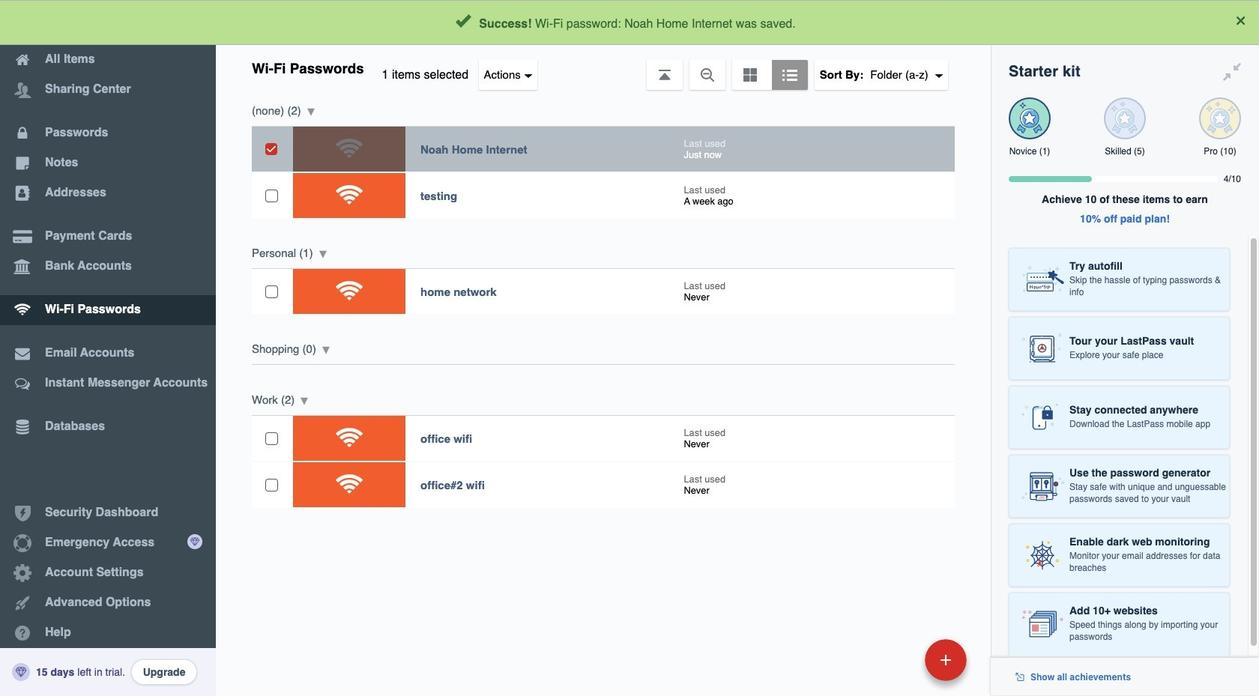 Task type: vqa. For each thing, say whether or not it's contained in the screenshot.
"Dialog"
no



Task type: describe. For each thing, give the bounding box(es) containing it.
new item element
[[822, 639, 973, 682]]

Search search field
[[355, 6, 955, 39]]

main navigation navigation
[[0, 0, 216, 697]]



Task type: locate. For each thing, give the bounding box(es) containing it.
vault options navigation
[[216, 45, 991, 90]]

search my vault text field
[[355, 6, 955, 39]]

alert
[[0, 0, 1260, 45]]

new item navigation
[[822, 635, 976, 697]]



